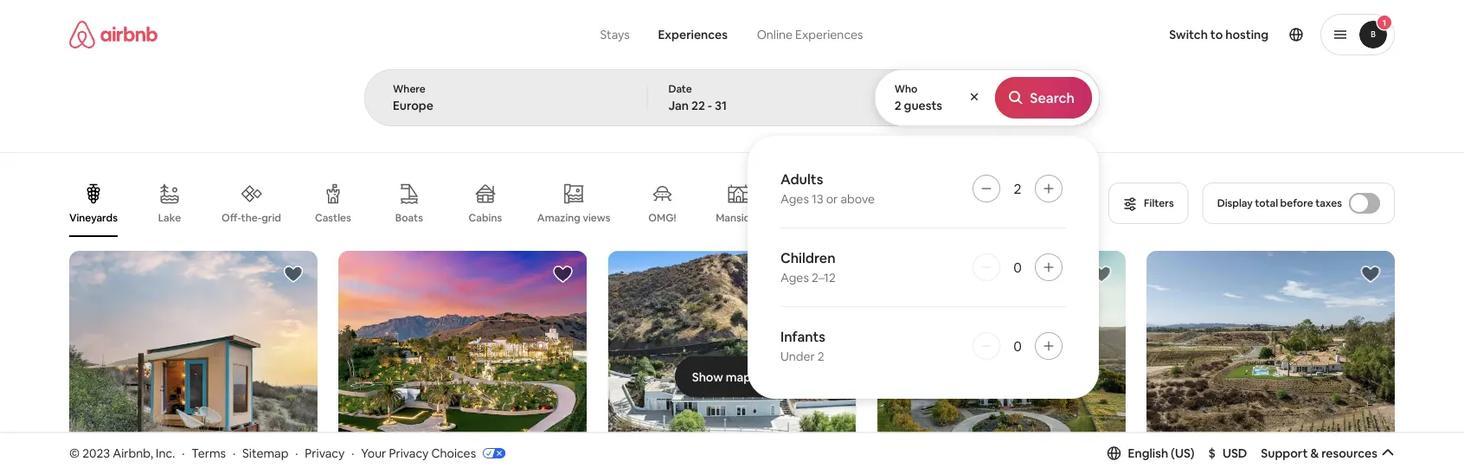Task type: vqa. For each thing, say whether or not it's contained in the screenshot.


Task type: locate. For each thing, give the bounding box(es) containing it.
2023
[[82, 445, 110, 461]]

0 horizontal spatial privacy
[[305, 445, 345, 461]]

2 horizontal spatial 2
[[1014, 180, 1022, 197]]

tiny homes
[[1049, 211, 1105, 225]]

to
[[1211, 27, 1223, 42]]

experiences button
[[644, 17, 742, 52]]

add to wishlist: malibu, california image
[[553, 264, 573, 285], [822, 264, 843, 285]]

1 add to wishlist: malibu, california image from the left
[[553, 264, 573, 285]]

2 inside infants under 2
[[818, 349, 825, 364]]

1 0 from the top
[[1014, 258, 1022, 276]]

display
[[1217, 196, 1253, 210]]

group
[[69, 170, 1105, 237], [69, 251, 318, 474], [339, 251, 587, 474], [608, 251, 857, 474], [877, 251, 1126, 474], [1147, 251, 1395, 474]]

1 · from the left
[[182, 445, 185, 461]]

$ usd
[[1209, 446, 1248, 461]]

-
[[708, 98, 712, 113]]

support
[[1261, 446, 1308, 461]]

tiny
[[1049, 211, 1070, 225]]

views
[[583, 211, 611, 224]]

boats
[[395, 211, 423, 225]]

add to wishlist: malibu, california image up infants
[[822, 264, 843, 285]]

profile element
[[905, 0, 1395, 69]]

privacy link
[[305, 445, 345, 461]]

1 horizontal spatial privacy
[[389, 445, 429, 461]]

what can we help you find? tab list
[[586, 17, 742, 52]]

privacy right "your"
[[389, 445, 429, 461]]

0 vertical spatial 2
[[895, 98, 902, 113]]

your privacy choices link
[[361, 445, 506, 462]]

ages for adults
[[781, 191, 809, 207]]

terms · sitemap · privacy ·
[[192, 445, 354, 461]]

filters
[[1144, 196, 1174, 210]]

· left "your"
[[352, 445, 354, 461]]

None search field
[[364, 0, 1100, 399]]

0 vertical spatial 0
[[1014, 258, 1022, 276]]

1 vertical spatial 0
[[1014, 337, 1022, 355]]

0 horizontal spatial add to wishlist: malibu, california image
[[553, 264, 573, 285]]

jan
[[669, 98, 689, 113]]

your privacy choices
[[361, 445, 476, 461]]

your
[[361, 445, 386, 461]]

add to wishlist: malibu, california image down "amazing"
[[553, 264, 573, 285]]

airbnb,
[[113, 445, 153, 461]]

ages down children
[[781, 270, 809, 286]]

who 2 guests
[[895, 82, 943, 113]]

off-
[[222, 211, 241, 224]]

ages inside adults ages 13 or above
[[781, 191, 809, 207]]

lake
[[158, 211, 181, 225]]

2 vertical spatial 2
[[818, 349, 825, 364]]

0
[[1014, 258, 1022, 276], [1014, 337, 1022, 355]]

amazing views
[[537, 211, 611, 224]]

resources
[[1322, 446, 1378, 461]]

experiences right online
[[795, 27, 863, 42]]

ages inside the children ages 2–12
[[781, 270, 809, 286]]

1 button
[[1321, 14, 1395, 55]]

$
[[1209, 446, 1216, 461]]

display total before taxes
[[1217, 196, 1342, 210]]

experiences up date
[[658, 27, 728, 42]]

Where field
[[393, 98, 619, 113]]

2 privacy from the left
[[389, 445, 429, 461]]

· right terms
[[233, 445, 236, 461]]

show
[[692, 369, 723, 385]]

homes
[[1072, 211, 1105, 225]]

privacy
[[305, 445, 345, 461], [389, 445, 429, 461]]

ages
[[781, 191, 809, 207], [781, 270, 809, 286]]

0 horizontal spatial 2
[[818, 349, 825, 364]]

online
[[757, 27, 793, 42]]

stays
[[600, 27, 630, 42]]

1 ages from the top
[[781, 191, 809, 207]]

2 experiences from the left
[[795, 27, 863, 42]]

31
[[715, 98, 727, 113]]

show map
[[692, 369, 751, 385]]

· left privacy link
[[295, 445, 298, 461]]

filters button
[[1109, 183, 1189, 224]]

· right inc.
[[182, 445, 185, 461]]

·
[[182, 445, 185, 461], [233, 445, 236, 461], [295, 445, 298, 461], [352, 445, 354, 461]]

show map button
[[675, 356, 790, 398]]

1 horizontal spatial experiences
[[795, 27, 863, 42]]

experiences
[[658, 27, 728, 42], [795, 27, 863, 42]]

adults
[[781, 170, 823, 188]]

1 privacy from the left
[[305, 445, 345, 461]]

privacy left "your"
[[305, 445, 345, 461]]

2 ages from the top
[[781, 270, 809, 286]]

1 vertical spatial ages
[[781, 270, 809, 286]]

choices
[[431, 445, 476, 461]]

13
[[812, 191, 824, 207]]

2
[[895, 98, 902, 113], [1014, 180, 1022, 197], [818, 349, 825, 364]]

2–12
[[812, 270, 836, 286]]

date
[[669, 82, 692, 96]]

1 horizontal spatial add to wishlist: malibu, california image
[[822, 264, 843, 285]]

ages down adults
[[781, 191, 809, 207]]

experiences tab panel
[[364, 69, 1100, 399]]

1 experiences from the left
[[658, 27, 728, 42]]

terms link
[[192, 445, 226, 461]]

map
[[726, 369, 751, 385]]

1 horizontal spatial 2
[[895, 98, 902, 113]]

support & resources button
[[1261, 446, 1395, 461]]

2 0 from the top
[[1014, 337, 1022, 355]]

before
[[1281, 196, 1314, 210]]

above
[[841, 191, 875, 207]]

display total before taxes button
[[1203, 183, 1395, 224]]

&
[[1311, 446, 1319, 461]]

none search field containing adults
[[364, 0, 1100, 399]]

grid
[[262, 211, 281, 224]]

english (us) button
[[1107, 446, 1195, 461]]

0 vertical spatial ages
[[781, 191, 809, 207]]

vineyards
[[69, 211, 118, 225]]

the-
[[241, 211, 262, 224]]

infants under 2
[[781, 328, 826, 364]]

under
[[781, 349, 815, 364]]

1 vertical spatial 2
[[1014, 180, 1022, 197]]

add to wishlist: aguanga, california image
[[283, 264, 304, 285]]

2 add to wishlist: malibu, california image from the left
[[822, 264, 843, 285]]

english (us)
[[1128, 446, 1195, 461]]

0 horizontal spatial experiences
[[658, 27, 728, 42]]



Task type: describe. For each thing, give the bounding box(es) containing it.
or
[[826, 191, 838, 207]]

infants
[[781, 328, 826, 345]]

support & resources
[[1261, 446, 1378, 461]]

stays button
[[586, 17, 644, 52]]

taxes
[[1316, 196, 1342, 210]]

cabins
[[469, 211, 502, 225]]

1
[[1383, 17, 1387, 28]]

off-the-grid
[[222, 211, 281, 224]]

online experiences link
[[742, 17, 879, 52]]

omg!
[[649, 211, 676, 225]]

2 inside who 2 guests
[[895, 98, 902, 113]]

switch
[[1170, 27, 1208, 42]]

add to wishlist: temecula, california image
[[1361, 264, 1381, 285]]

amazing
[[537, 211, 581, 224]]

children
[[781, 249, 836, 267]]

usd
[[1223, 446, 1248, 461]]

4 · from the left
[[352, 445, 354, 461]]

castles
[[315, 211, 351, 225]]

date jan 22 - 31
[[669, 82, 727, 113]]

switch to hosting
[[1170, 27, 1269, 42]]

total
[[1255, 196, 1278, 210]]

who
[[895, 82, 918, 96]]

0 for children
[[1014, 258, 1022, 276]]

2 · from the left
[[233, 445, 236, 461]]

(us)
[[1171, 446, 1195, 461]]

inc.
[[156, 445, 175, 461]]

guests
[[904, 98, 943, 113]]

terms
[[192, 445, 226, 461]]

ages for children
[[781, 270, 809, 286]]

experiences inside button
[[658, 27, 728, 42]]

english
[[1128, 446, 1169, 461]]

sitemap
[[242, 445, 289, 461]]

0 for infants
[[1014, 337, 1022, 355]]

3 · from the left
[[295, 445, 298, 461]]

online experiences
[[757, 27, 863, 42]]

mansions
[[716, 211, 761, 225]]

children ages 2–12
[[781, 249, 836, 286]]

© 2023 airbnb, inc. ·
[[69, 445, 185, 461]]

sitemap link
[[242, 445, 289, 461]]

where
[[393, 82, 426, 96]]

22
[[691, 98, 705, 113]]

group containing off-the-grid
[[69, 170, 1105, 237]]

add to wishlist: santa ynez, california image
[[1091, 264, 1112, 285]]

©
[[69, 445, 80, 461]]

switch to hosting link
[[1159, 16, 1279, 53]]

hosting
[[1226, 27, 1269, 42]]

adults ages 13 or above
[[781, 170, 875, 207]]



